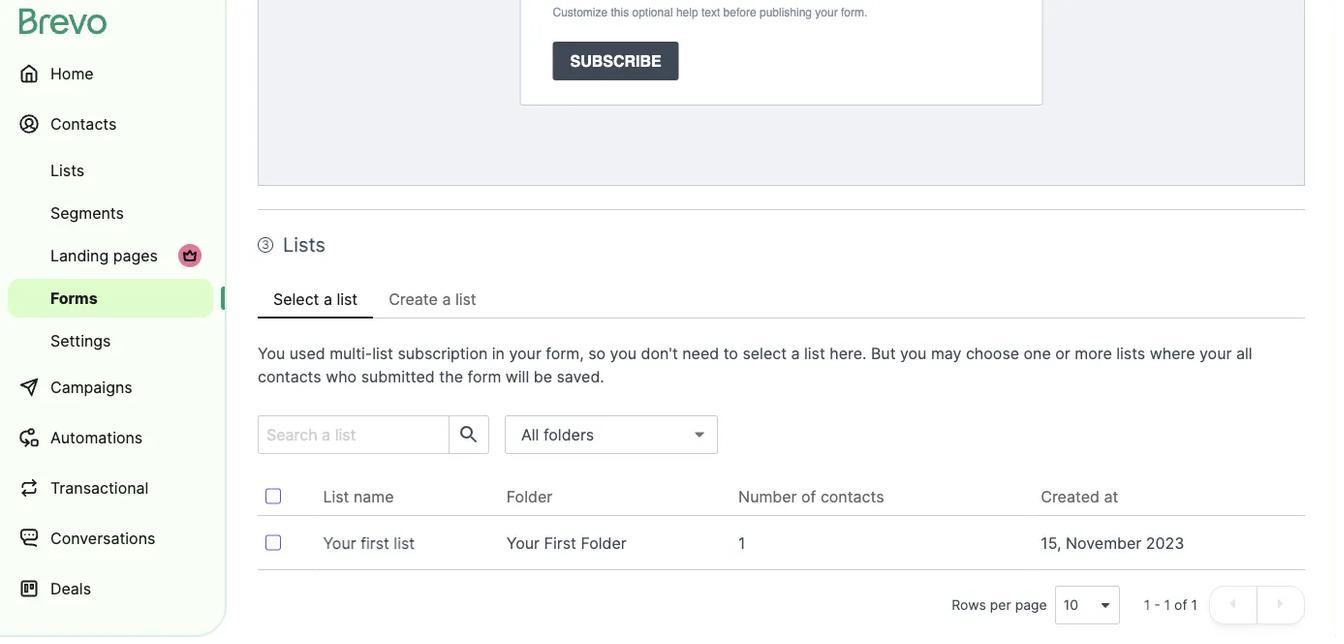 Task type: vqa. For each thing, say whether or not it's contained in the screenshot.
the this associated with Lists
no



Task type: describe. For each thing, give the bounding box(es) containing it.
pages
[[113, 246, 158, 265]]

don't
[[641, 344, 678, 363]]

you used multi-list subscription in your form, so you don't need to select a list here. but you may choose one or more lists where your all contacts who submitted the form will be saved.
[[258, 344, 1253, 386]]

name
[[354, 488, 394, 506]]

lists link
[[8, 151, 213, 190]]

landing pages
[[50, 246, 158, 265]]

1 vertical spatial of
[[1175, 598, 1188, 614]]

customize this optional help text before publishing your form.
[[553, 5, 868, 19]]

settings link
[[8, 322, 213, 361]]

automations
[[50, 428, 143, 447]]

Campaign name search field
[[259, 417, 441, 454]]

of inside button
[[802, 488, 817, 506]]

the
[[439, 367, 463, 386]]

be
[[534, 367, 552, 386]]

subscribe
[[570, 52, 662, 70]]

landing pages link
[[8, 237, 213, 275]]

2023
[[1146, 534, 1185, 553]]

created
[[1041, 488, 1100, 506]]

multi-
[[330, 344, 372, 363]]

created at
[[1041, 488, 1119, 506]]

-
[[1155, 598, 1161, 614]]

contacts
[[50, 114, 117, 133]]

lists
[[1117, 344, 1146, 363]]

0 horizontal spatial lists
[[50, 161, 85, 180]]

a for select
[[324, 290, 332, 309]]

all folders
[[521, 426, 594, 444]]

november
[[1066, 534, 1142, 553]]

publishing
[[760, 5, 812, 19]]

created at button
[[1041, 486, 1134, 509]]

list for your first list
[[394, 534, 415, 553]]

left___rvooi image
[[182, 248, 198, 264]]

forms link
[[8, 279, 213, 318]]

transactional link
[[8, 465, 213, 512]]

segments link
[[8, 194, 213, 233]]

contacts inside number of contacts button
[[821, 488, 884, 506]]

a inside you used multi-list subscription in your form, so you don't need to select a list here. but you may choose one or more lists where your all contacts who submitted the form will be saved.
[[791, 344, 800, 363]]

list
[[323, 488, 349, 506]]

all
[[521, 426, 539, 444]]

form.
[[841, 5, 868, 19]]

so
[[588, 344, 606, 363]]

you
[[258, 344, 285, 363]]

list up submitted
[[372, 344, 393, 363]]

home link
[[8, 50, 213, 97]]

landing
[[50, 246, 109, 265]]

may
[[931, 344, 962, 363]]

create
[[389, 290, 438, 309]]

1 vertical spatial lists
[[283, 233, 326, 257]]

select a list
[[273, 290, 358, 309]]

contacts inside you used multi-list subscription in your form, so you don't need to select a list here. but you may choose one or more lists where your all contacts who submitted the form will be saved.
[[258, 367, 321, 386]]

or
[[1056, 344, 1071, 363]]

list left the here. at the bottom right of the page
[[804, 344, 826, 363]]

customize
[[553, 5, 608, 19]]

number of contacts button
[[739, 486, 900, 509]]

create a list
[[389, 290, 477, 309]]

your for your first list
[[323, 534, 356, 553]]

here.
[[830, 344, 867, 363]]

used
[[290, 344, 325, 363]]

all
[[1237, 344, 1253, 363]]

folder button
[[507, 486, 568, 509]]

first
[[361, 534, 390, 553]]

deals link
[[8, 566, 213, 613]]

a for create
[[442, 290, 451, 309]]

list name
[[323, 488, 394, 506]]

transactional
[[50, 479, 149, 498]]

campaigns
[[50, 378, 132, 397]]

help
[[676, 5, 698, 19]]

forms
[[50, 289, 98, 308]]

subscription
[[398, 344, 488, 363]]



Task type: locate. For each thing, give the bounding box(es) containing it.
0 vertical spatial lists
[[50, 161, 85, 180]]

1 horizontal spatial your
[[507, 534, 540, 553]]

2 you from the left
[[900, 344, 927, 363]]

0 horizontal spatial your
[[323, 534, 356, 553]]

settings
[[50, 331, 111, 350]]

0 horizontal spatial folder
[[507, 488, 553, 506]]

contacts link
[[8, 101, 213, 147]]

in
[[492, 344, 505, 363]]

form,
[[546, 344, 584, 363]]

you
[[610, 344, 637, 363], [900, 344, 927, 363]]

optional
[[632, 5, 673, 19]]

this
[[611, 5, 629, 19]]

text
[[702, 5, 720, 19]]

2 your from the left
[[507, 534, 540, 553]]

deals
[[50, 580, 91, 599]]

1 your from the left
[[323, 534, 356, 553]]

1 horizontal spatial you
[[900, 344, 927, 363]]

your left all
[[1200, 344, 1232, 363]]

1 you from the left
[[610, 344, 637, 363]]

your up will
[[509, 344, 542, 363]]

15, november 2023
[[1041, 534, 1185, 553]]

your left the form.
[[815, 5, 838, 19]]

contacts right number
[[821, 488, 884, 506]]

contacts down used
[[258, 367, 321, 386]]

where
[[1150, 344, 1196, 363]]

first
[[544, 534, 577, 553]]

15,
[[1041, 534, 1062, 553]]

conversations link
[[8, 516, 213, 562]]

page
[[1015, 598, 1048, 614]]

folder inside folder button
[[507, 488, 553, 506]]

rows
[[952, 598, 987, 614]]

0 vertical spatial contacts
[[258, 367, 321, 386]]

1 horizontal spatial folder
[[581, 534, 627, 553]]

your for your first folder
[[507, 534, 540, 553]]

saved.
[[557, 367, 605, 386]]

home
[[50, 64, 94, 83]]

1 horizontal spatial your
[[815, 5, 838, 19]]

need
[[683, 344, 719, 363]]

1 vertical spatial folder
[[581, 534, 627, 553]]

0 horizontal spatial of
[[802, 488, 817, 506]]

0 horizontal spatial a
[[324, 290, 332, 309]]

list right select
[[337, 290, 358, 309]]

0 vertical spatial of
[[802, 488, 817, 506]]

per
[[990, 598, 1012, 614]]

your first list
[[323, 534, 415, 553]]

list for create a list
[[455, 290, 477, 309]]

more
[[1075, 344, 1112, 363]]

a
[[324, 290, 332, 309], [442, 290, 451, 309], [791, 344, 800, 363]]

folder
[[507, 488, 553, 506], [581, 534, 627, 553]]

of
[[802, 488, 817, 506], [1175, 598, 1188, 614]]

lists
[[50, 161, 85, 180], [283, 233, 326, 257]]

0 horizontal spatial you
[[610, 344, 637, 363]]

folder up first
[[507, 488, 553, 506]]

1 horizontal spatial lists
[[283, 233, 326, 257]]

1 horizontal spatial of
[[1175, 598, 1188, 614]]

rows per page
[[952, 598, 1048, 614]]

who
[[326, 367, 357, 386]]

folders
[[544, 426, 594, 444]]

list right create in the top of the page
[[455, 290, 477, 309]]

will
[[506, 367, 529, 386]]

of right number
[[802, 488, 817, 506]]

search button
[[449, 417, 489, 454]]

0 horizontal spatial your
[[509, 344, 542, 363]]

search image
[[457, 424, 481, 447]]

1 horizontal spatial a
[[442, 290, 451, 309]]

at
[[1104, 488, 1119, 506]]

segments
[[50, 204, 124, 222]]

number of contacts
[[739, 488, 884, 506]]

list
[[337, 290, 358, 309], [455, 290, 477, 309], [372, 344, 393, 363], [804, 344, 826, 363], [394, 534, 415, 553]]

automations link
[[8, 415, 213, 461]]

1
[[739, 534, 746, 553], [1144, 598, 1151, 614], [1165, 598, 1171, 614], [1192, 598, 1198, 614]]

before
[[724, 5, 757, 19]]

2 horizontal spatial your
[[1200, 344, 1232, 363]]

select a list link
[[258, 280, 373, 319]]

number
[[739, 488, 797, 506]]

conversations
[[50, 529, 155, 548]]

select
[[273, 290, 319, 309]]

form
[[468, 367, 501, 386]]

1 horizontal spatial contacts
[[821, 488, 884, 506]]

0 vertical spatial folder
[[507, 488, 553, 506]]

your
[[323, 534, 356, 553], [507, 534, 540, 553]]

folder right first
[[581, 534, 627, 553]]

list name button
[[323, 486, 410, 509]]

submitted
[[361, 367, 435, 386]]

but
[[871, 344, 896, 363]]

to
[[724, 344, 739, 363]]

lists right 3
[[283, 233, 326, 257]]

your first folder
[[507, 534, 627, 553]]

1 vertical spatial contacts
[[821, 488, 884, 506]]

select
[[743, 344, 787, 363]]

create a list link
[[373, 280, 492, 319]]

1 - 1 of 1
[[1144, 598, 1198, 614]]

3
[[262, 238, 269, 252]]

one
[[1024, 344, 1051, 363]]

campaigns link
[[8, 364, 213, 411]]

2 horizontal spatial a
[[791, 344, 800, 363]]

of right -
[[1175, 598, 1188, 614]]

you right "but"
[[900, 344, 927, 363]]

list for select a list
[[337, 290, 358, 309]]

lists up segments at the top left of page
[[50, 161, 85, 180]]

0 horizontal spatial contacts
[[258, 367, 321, 386]]

list right first
[[394, 534, 415, 553]]

choose
[[966, 344, 1020, 363]]

contacts
[[258, 367, 321, 386], [821, 488, 884, 506]]

you right so
[[610, 344, 637, 363]]



